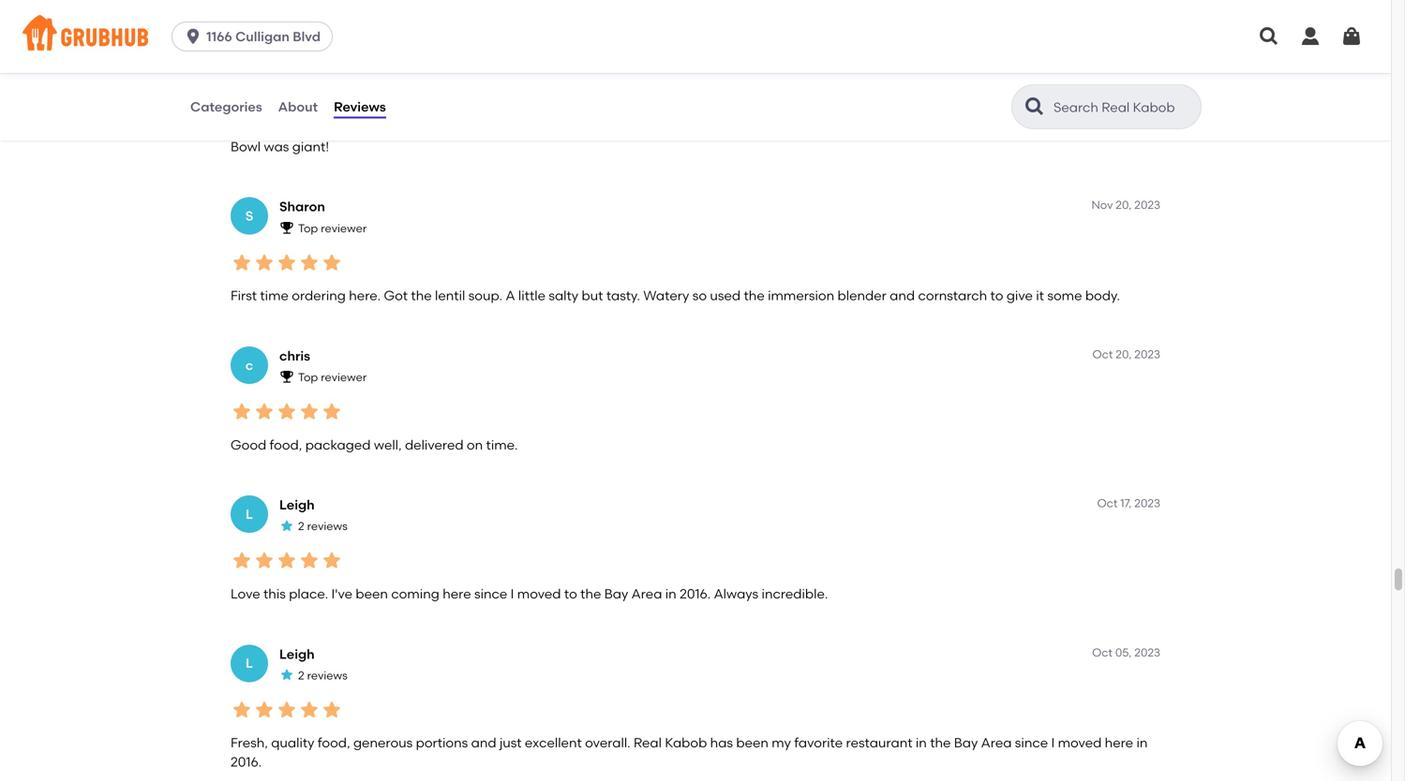Task type: vqa. For each thing, say whether or not it's contained in the screenshot.
the L for Love
yes



Task type: locate. For each thing, give the bounding box(es) containing it.
svg image inside 1166 culligan blvd button
[[184, 27, 203, 46]]

the inside fresh, quality food, generous portions and just excellent overall. real kabob has been my favorite restaurant in the bay area since i moved here in 2016.
[[930, 736, 951, 752]]

2 l from the top
[[246, 656, 253, 672]]

trophy icon image for sharon
[[279, 220, 294, 235]]

bowl was giant!
[[231, 139, 329, 155]]

leigh down place.
[[279, 647, 315, 663]]

05,
[[1116, 646, 1132, 660]]

1 vertical spatial oct
[[1098, 497, 1118, 511]]

17,
[[1121, 497, 1132, 511]]

been
[[356, 586, 388, 602], [736, 736, 769, 752]]

1 2023 from the top
[[1135, 199, 1161, 212]]

20, down body.
[[1116, 348, 1132, 361]]

trophy icon image down chris
[[279, 370, 294, 385]]

0 vertical spatial been
[[356, 586, 388, 602]]

food, inside fresh, quality food, generous portions and just excellent overall. real kabob has been my favorite restaurant in the bay area since i moved here in 2016.
[[318, 736, 350, 752]]

0 horizontal spatial 2016.
[[231, 755, 262, 771]]

1 vertical spatial top reviewer
[[298, 371, 367, 384]]

c
[[244, 59, 255, 75]]

2 reviews from the top
[[307, 520, 348, 534]]

1 vertical spatial trophy icon image
[[279, 370, 294, 385]]

2 top from the top
[[298, 371, 318, 384]]

i
[[511, 586, 514, 602], [1052, 736, 1055, 752]]

1 vertical spatial and
[[471, 736, 497, 752]]

been right the i've at the left bottom of the page
[[356, 586, 388, 602]]

0 vertical spatial area
[[632, 586, 662, 602]]

1 horizontal spatial moved
[[1058, 736, 1102, 752]]

in down the oct 05, 2023
[[1137, 736, 1148, 752]]

it
[[1036, 288, 1044, 304]]

just
[[500, 736, 522, 752]]

sharon
[[279, 199, 325, 215]]

oct left 05,
[[1092, 646, 1113, 660]]

l down good
[[246, 507, 253, 523]]

main navigation navigation
[[0, 0, 1391, 73]]

giant!
[[292, 139, 329, 155]]

4 2023 from the top
[[1135, 646, 1161, 660]]

reviewer up packaged
[[321, 371, 367, 384]]

chris
[[279, 348, 310, 364]]

reviews button
[[333, 73, 387, 141]]

well,
[[374, 437, 402, 453]]

in left always
[[665, 586, 677, 602]]

20, for good food, packaged well, delivered on time.
[[1116, 348, 1132, 361]]

2016. down "fresh,"
[[231, 755, 262, 771]]

top reviewer for sharon
[[298, 222, 367, 235]]

reviewer
[[321, 222, 367, 235], [321, 371, 367, 384]]

ordering
[[292, 288, 346, 304]]

1 trophy icon image from the top
[[279, 220, 294, 235]]

0 horizontal spatial to
[[564, 586, 577, 602]]

0 horizontal spatial i
[[511, 586, 514, 602]]

food, right good
[[270, 437, 302, 453]]

cornstarch
[[918, 288, 987, 304]]

2 top reviewer from the top
[[298, 371, 367, 384]]

body.
[[1086, 288, 1120, 304]]

2 vertical spatial reviews
[[307, 669, 348, 683]]

leigh
[[279, 497, 315, 513], [279, 647, 315, 663]]

categories
[[190, 99, 262, 115]]

1 vertical spatial moved
[[1058, 736, 1102, 752]]

1 horizontal spatial 2016.
[[680, 586, 711, 602]]

to
[[991, 288, 1004, 304], [564, 586, 577, 602]]

kabob
[[665, 736, 707, 752]]

good food, packaged well, delivered on time.
[[231, 437, 518, 453]]

trophy icon image down sharon in the left top of the page
[[279, 220, 294, 235]]

2 reviews up quality
[[298, 669, 348, 683]]

1 leigh from the top
[[279, 497, 315, 513]]

2 reviewer from the top
[[321, 371, 367, 384]]

and right blender
[[890, 288, 915, 304]]

reviewer for chris
[[321, 371, 367, 384]]

2 leigh from the top
[[279, 647, 315, 663]]

0 horizontal spatial food,
[[270, 437, 302, 453]]

2 svg image from the left
[[1341, 25, 1363, 48]]

0 vertical spatial here
[[443, 586, 471, 602]]

1 horizontal spatial and
[[890, 288, 915, 304]]

0 vertical spatial and
[[890, 288, 915, 304]]

svg image
[[1258, 25, 1281, 48], [1341, 25, 1363, 48]]

always
[[714, 586, 759, 602]]

2 reviews
[[298, 520, 348, 534], [298, 669, 348, 683]]

been left the my
[[736, 736, 769, 752]]

1 vertical spatial reviews
[[307, 520, 348, 534]]

coming
[[391, 586, 440, 602]]

1 l from the top
[[246, 507, 253, 523]]

the
[[411, 288, 432, 304], [744, 288, 765, 304], [581, 586, 601, 602], [930, 736, 951, 752]]

1 horizontal spatial food,
[[318, 736, 350, 752]]

some
[[1048, 288, 1082, 304]]

2 2023 from the top
[[1135, 348, 1161, 361]]

0 vertical spatial to
[[991, 288, 1004, 304]]

1 reviewer from the top
[[321, 222, 367, 235]]

delivered
[[405, 437, 464, 453]]

2 horizontal spatial in
[[1137, 736, 1148, 752]]

and inside fresh, quality food, generous portions and just excellent overall. real kabob has been my favorite restaurant in the bay area since i moved here in 2016.
[[471, 736, 497, 752]]

restaurant
[[846, 736, 913, 752]]

0 vertical spatial 2
[[298, 520, 304, 534]]

2016.
[[680, 586, 711, 602], [231, 755, 262, 771]]

reviews up the i've at the left bottom of the page
[[307, 520, 348, 534]]

1 vertical spatial to
[[564, 586, 577, 602]]

oct down body.
[[1093, 348, 1113, 361]]

1 top from the top
[[298, 222, 318, 235]]

20, right nov
[[1116, 199, 1132, 212]]

food,
[[270, 437, 302, 453], [318, 736, 350, 752]]

0 vertical spatial i
[[511, 586, 514, 602]]

0 vertical spatial leigh
[[279, 497, 315, 513]]

reviews
[[307, 72, 348, 86], [307, 520, 348, 534], [307, 669, 348, 683]]

2 for this
[[298, 520, 304, 534]]

1 2 reviews from the top
[[298, 520, 348, 534]]

1 horizontal spatial i
[[1052, 736, 1055, 752]]

been inside fresh, quality food, generous portions and just excellent overall. real kabob has been my favorite restaurant in the bay area since i moved here in 2016.
[[736, 736, 769, 752]]

0 horizontal spatial area
[[632, 586, 662, 602]]

svg image
[[1300, 25, 1322, 48], [184, 27, 203, 46]]

1 horizontal spatial bay
[[954, 736, 978, 752]]

0 vertical spatial l
[[246, 507, 253, 523]]

first
[[231, 288, 257, 304]]

1 reviews from the top
[[307, 72, 348, 86]]

1 20, from the top
[[1116, 199, 1132, 212]]

has
[[710, 736, 733, 752]]

0 vertical spatial since
[[474, 586, 508, 602]]

1 vertical spatial reviewer
[[321, 371, 367, 384]]

0 vertical spatial food,
[[270, 437, 302, 453]]

bay
[[605, 586, 628, 602], [954, 736, 978, 752]]

c
[[245, 357, 253, 373]]

1 vertical spatial food,
[[318, 736, 350, 752]]

reviews
[[334, 99, 386, 115]]

2023
[[1135, 199, 1161, 212], [1135, 348, 1161, 361], [1135, 497, 1161, 511], [1135, 646, 1161, 660]]

2 trophy icon image from the top
[[279, 370, 294, 385]]

2016. left always
[[680, 586, 711, 602]]

1 vertical spatial since
[[1015, 736, 1048, 752]]

blender
[[838, 288, 887, 304]]

top
[[298, 222, 318, 235], [298, 371, 318, 384]]

0 vertical spatial top
[[298, 222, 318, 235]]

2 reviews for place.
[[298, 520, 348, 534]]

0 vertical spatial bay
[[605, 586, 628, 602]]

1 vertical spatial 2016.
[[231, 755, 262, 771]]

2 2 reviews from the top
[[298, 669, 348, 683]]

here down 05,
[[1105, 736, 1134, 752]]

0 horizontal spatial moved
[[517, 586, 561, 602]]

fresh, quality food, generous portions and just excellent overall. real kabob has been my favorite restaurant in the bay area since i moved here in 2016.
[[231, 736, 1148, 771]]

about
[[278, 99, 318, 115]]

trophy icon image for chris
[[279, 370, 294, 385]]

2023 for incredible.
[[1135, 497, 1161, 511]]

1 vertical spatial leigh
[[279, 647, 315, 663]]

nov 20, 2023
[[1092, 199, 1161, 212]]

0 vertical spatial trophy icon image
[[279, 220, 294, 235]]

2023 for the
[[1135, 646, 1161, 660]]

i've
[[331, 586, 353, 602]]

top down sharon in the left top of the page
[[298, 222, 318, 235]]

quality
[[271, 736, 315, 752]]

watery
[[644, 288, 690, 304]]

oct left 17,
[[1098, 497, 1118, 511]]

moved
[[517, 586, 561, 602], [1058, 736, 1102, 752]]

3 2023 from the top
[[1135, 497, 1161, 511]]

on
[[467, 437, 483, 453]]

0 vertical spatial top reviewer
[[298, 222, 367, 235]]

1 vertical spatial here
[[1105, 736, 1134, 752]]

area inside fresh, quality food, generous portions and just excellent overall. real kabob has been my favorite restaurant in the bay area since i moved here in 2016.
[[981, 736, 1012, 752]]

1 vertical spatial 2 reviews
[[298, 669, 348, 683]]

0 vertical spatial reviews
[[307, 72, 348, 86]]

immersion
[[768, 288, 835, 304]]

0 horizontal spatial bay
[[605, 586, 628, 602]]

top reviewer down sharon in the left top of the page
[[298, 222, 367, 235]]

food, right quality
[[318, 736, 350, 752]]

0 horizontal spatial svg image
[[1258, 25, 1281, 48]]

2016. inside fresh, quality food, generous portions and just excellent overall. real kabob has been my favorite restaurant in the bay area since i moved here in 2016.
[[231, 755, 262, 771]]

excellent
[[525, 736, 582, 752]]

little
[[518, 288, 546, 304]]

area
[[632, 586, 662, 602], [981, 736, 1012, 752]]

0 vertical spatial 20,
[[1116, 199, 1132, 212]]

oct
[[1093, 348, 1113, 361], [1098, 497, 1118, 511], [1092, 646, 1113, 660]]

this
[[263, 586, 286, 602]]

1 vertical spatial l
[[246, 656, 253, 672]]

0 vertical spatial reviewer
[[321, 222, 367, 235]]

reviews up quality
[[307, 669, 348, 683]]

3 reviews from the top
[[307, 669, 348, 683]]

and left just
[[471, 736, 497, 752]]

in right restaurant
[[916, 736, 927, 752]]

0 horizontal spatial in
[[665, 586, 677, 602]]

0 horizontal spatial svg image
[[184, 27, 203, 46]]

0 horizontal spatial been
[[356, 586, 388, 602]]

in
[[665, 586, 677, 602], [916, 736, 927, 752], [1137, 736, 1148, 752]]

2 vertical spatial oct
[[1092, 646, 1113, 660]]

1 vertical spatial top
[[298, 371, 318, 384]]

give
[[1007, 288, 1033, 304]]

here right coming
[[443, 586, 471, 602]]

1 vertical spatial i
[[1052, 736, 1055, 752]]

2 20, from the top
[[1116, 348, 1132, 361]]

1 vertical spatial been
[[736, 736, 769, 752]]

time.
[[486, 437, 518, 453]]

1 vertical spatial 2
[[298, 669, 304, 683]]

1 vertical spatial bay
[[954, 736, 978, 752]]

top reviewer
[[298, 222, 367, 235], [298, 371, 367, 384]]

and
[[890, 288, 915, 304], [471, 736, 497, 752]]

2 2 from the top
[[298, 669, 304, 683]]

1 vertical spatial area
[[981, 736, 1012, 752]]

oct for the
[[1092, 646, 1113, 660]]

1 horizontal spatial in
[[916, 736, 927, 752]]

reviewer down sharon in the left top of the page
[[321, 222, 367, 235]]

categories button
[[189, 73, 263, 141]]

1 horizontal spatial since
[[1015, 736, 1048, 752]]

1 top reviewer from the top
[[298, 222, 367, 235]]

0 vertical spatial 2 reviews
[[298, 520, 348, 534]]

my
[[772, 736, 791, 752]]

1 horizontal spatial svg image
[[1341, 25, 1363, 48]]

1 vertical spatial 20,
[[1116, 348, 1132, 361]]

2 for quality
[[298, 669, 304, 683]]

top down chris
[[298, 371, 318, 384]]

20,
[[1116, 199, 1132, 212], [1116, 348, 1132, 361]]

2 reviews for food,
[[298, 669, 348, 683]]

2 reviews up place.
[[298, 520, 348, 534]]

about button
[[277, 73, 319, 141]]

packaged
[[305, 437, 371, 453]]

reviews right 3
[[307, 72, 348, 86]]

leigh for this
[[279, 497, 315, 513]]

oct 20, 2023
[[1093, 348, 1161, 361]]

since inside fresh, quality food, generous portions and just excellent overall. real kabob has been my favorite restaurant in the bay area since i moved here in 2016.
[[1015, 736, 1048, 752]]

top for chris
[[298, 371, 318, 384]]

leigh down packaged
[[279, 497, 315, 513]]

2 up quality
[[298, 669, 304, 683]]

1 horizontal spatial here
[[1105, 736, 1134, 752]]

1 2 from the top
[[298, 520, 304, 534]]

top reviewer down chris
[[298, 371, 367, 384]]

trophy icon image
[[279, 220, 294, 235], [279, 370, 294, 385]]

l down love
[[246, 656, 253, 672]]

star icon image
[[279, 71, 294, 86], [231, 102, 253, 125], [253, 102, 276, 125], [276, 102, 298, 125], [298, 102, 321, 125], [321, 102, 343, 125], [231, 252, 253, 274], [253, 252, 276, 274], [276, 252, 298, 274], [298, 252, 321, 274], [321, 252, 343, 274], [231, 401, 253, 423], [253, 401, 276, 423], [276, 401, 298, 423], [298, 401, 321, 423], [321, 401, 343, 423], [279, 519, 294, 534], [231, 550, 253, 573], [253, 550, 276, 573], [276, 550, 298, 573], [298, 550, 321, 573], [321, 550, 343, 573], [279, 668, 294, 683], [231, 699, 253, 722], [253, 699, 276, 722], [276, 699, 298, 722], [298, 699, 321, 722], [321, 699, 343, 722]]

good
[[231, 437, 267, 453]]

since
[[474, 586, 508, 602], [1015, 736, 1048, 752]]

2 up place.
[[298, 520, 304, 534]]

l for fresh,
[[246, 656, 253, 672]]

1 horizontal spatial area
[[981, 736, 1012, 752]]

2
[[298, 520, 304, 534], [298, 669, 304, 683]]

1 horizontal spatial been
[[736, 736, 769, 752]]

a
[[506, 288, 515, 304]]

0 horizontal spatial and
[[471, 736, 497, 752]]

s
[[245, 208, 253, 224]]



Task type: describe. For each thing, give the bounding box(es) containing it.
20, for first time ordering here. got the lentil soup. a little salty but tasty.  watery so used the immersion blender and cornstarch to give it some body.
[[1116, 199, 1132, 212]]

love
[[231, 586, 260, 602]]

oct 17, 2023
[[1098, 497, 1161, 511]]

top for sharon
[[298, 222, 318, 235]]

tasty.
[[606, 288, 640, 304]]

reviews for giant!
[[307, 72, 348, 86]]

so
[[693, 288, 707, 304]]

salty
[[549, 288, 579, 304]]

reviewer for sharon
[[321, 222, 367, 235]]

2023 for immersion
[[1135, 199, 1161, 212]]

used
[[710, 288, 741, 304]]

0 horizontal spatial here
[[443, 586, 471, 602]]

oct for incredible.
[[1098, 497, 1118, 511]]

moved inside fresh, quality food, generous portions and just excellent overall. real kabob has been my favorite restaurant in the bay area since i moved here in 2016.
[[1058, 736, 1102, 752]]

1 horizontal spatial svg image
[[1300, 25, 1322, 48]]

leigh for quality
[[279, 647, 315, 663]]

bay inside fresh, quality food, generous portions and just excellent overall. real kabob has been my favorite restaurant in the bay area since i moved here in 2016.
[[954, 736, 978, 752]]

Search Real Kabob search field
[[1052, 98, 1195, 116]]

got
[[384, 288, 408, 304]]

real
[[634, 736, 662, 752]]

reviews for place.
[[307, 520, 348, 534]]

0 horizontal spatial since
[[474, 586, 508, 602]]

0 vertical spatial moved
[[517, 586, 561, 602]]

reviews for food,
[[307, 669, 348, 683]]

blvd
[[293, 29, 321, 45]]

chass
[[279, 50, 319, 66]]

time
[[260, 288, 289, 304]]

oct 05, 2023
[[1092, 646, 1161, 660]]

l for love
[[246, 507, 253, 523]]

search icon image
[[1024, 96, 1046, 118]]

was
[[264, 139, 289, 155]]

lentil
[[435, 288, 465, 304]]

nov
[[1092, 199, 1113, 212]]

first time ordering here. got the lentil soup. a little salty but tasty.  watery so used the immersion blender and cornstarch to give it some body.
[[231, 288, 1120, 304]]

love this place. i've been coming here since i moved to the bay area in 2016. always incredible.
[[231, 586, 828, 602]]

1166 culligan blvd
[[206, 29, 321, 45]]

place.
[[289, 586, 328, 602]]

portions
[[416, 736, 468, 752]]

soup.
[[469, 288, 503, 304]]

favorite
[[794, 736, 843, 752]]

0 vertical spatial oct
[[1093, 348, 1113, 361]]

1 horizontal spatial to
[[991, 288, 1004, 304]]

bowl
[[231, 139, 261, 155]]

0 vertical spatial 2016.
[[680, 586, 711, 602]]

incredible.
[[762, 586, 828, 602]]

here.
[[349, 288, 381, 304]]

fresh,
[[231, 736, 268, 752]]

1166 culligan blvd button
[[172, 22, 340, 52]]

but
[[582, 288, 603, 304]]

here inside fresh, quality food, generous portions and just excellent overall. real kabob has been my favorite restaurant in the bay area since i moved here in 2016.
[[1105, 736, 1134, 752]]

1166
[[206, 29, 232, 45]]

generous
[[353, 736, 413, 752]]

culligan
[[235, 29, 290, 45]]

i inside fresh, quality food, generous portions and just excellent overall. real kabob has been my favorite restaurant in the bay area since i moved here in 2016.
[[1052, 736, 1055, 752]]

3
[[298, 72, 305, 86]]

top reviewer for chris
[[298, 371, 367, 384]]

overall.
[[585, 736, 631, 752]]

1 svg image from the left
[[1258, 25, 1281, 48]]

3 reviews
[[298, 72, 348, 86]]



